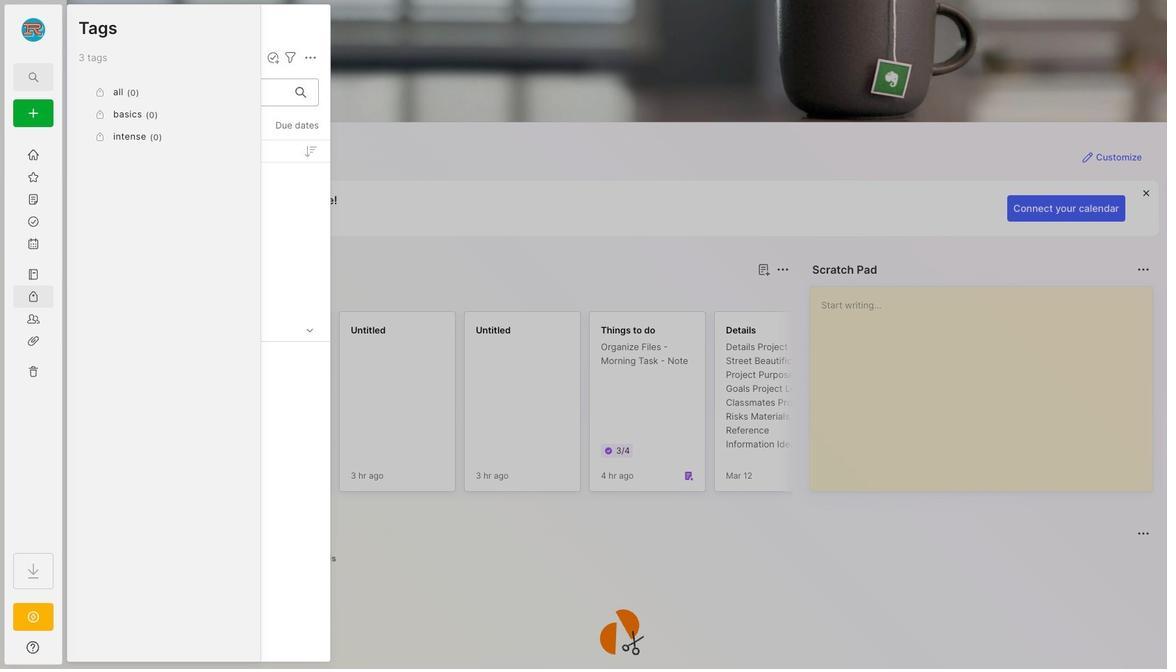 Task type: locate. For each thing, give the bounding box(es) containing it.
main element
[[0, 0, 67, 669]]

5 row from the top
[[73, 349, 324, 374]]

Account field
[[5, 16, 62, 44]]

home image
[[26, 148, 40, 162]]

2 horizontal spatial tab
[[304, 550, 342, 567]]

upgrade image
[[25, 609, 42, 625]]

tree
[[5, 135, 62, 541]]

row group
[[79, 81, 249, 148], [67, 140, 330, 608], [89, 311, 1167, 500]]

WHAT'S NEW field
[[5, 636, 62, 659]]

tab
[[138, 286, 194, 303], [262, 550, 298, 567], [304, 550, 342, 567]]

row
[[73, 170, 324, 207], [73, 210, 324, 235], [73, 238, 324, 263], [73, 265, 324, 290], [73, 349, 324, 374], [73, 377, 324, 402], [73, 404, 324, 429], [73, 432, 324, 457], [73, 460, 324, 485], [73, 488, 324, 513], [73, 516, 324, 541], [73, 543, 324, 568], [73, 571, 324, 596]]

tab list
[[92, 550, 1148, 567]]

Find tasks… text field
[[81, 81, 287, 104]]

12 row from the top
[[73, 543, 324, 568]]

7 row from the top
[[73, 404, 324, 429]]

3 row from the top
[[73, 238, 324, 263]]

1 horizontal spatial tab
[[262, 550, 298, 567]]

13 row from the top
[[73, 571, 324, 596]]

0 horizontal spatial tab
[[138, 286, 194, 303]]

2 row from the top
[[73, 210, 324, 235]]

6 row from the top
[[73, 377, 324, 402]]



Task type: describe. For each thing, give the bounding box(es) containing it.
account image
[[22, 18, 45, 42]]

9 row from the top
[[73, 460, 324, 485]]

collapse 01_completed image
[[303, 323, 317, 337]]

8 row from the top
[[73, 432, 324, 457]]

10 row from the top
[[73, 488, 324, 513]]

new task image
[[266, 51, 280, 65]]

click to expand image
[[61, 643, 71, 660]]

11 row from the top
[[73, 516, 324, 541]]

1 row from the top
[[73, 170, 324, 207]]

tree inside main element
[[5, 135, 62, 541]]

edit search image
[[25, 69, 42, 85]]

4 row from the top
[[73, 265, 324, 290]]

Start writing… text field
[[822, 287, 1152, 480]]



Task type: vqa. For each thing, say whether or not it's contained in the screenshot.
More actions field to the top
no



